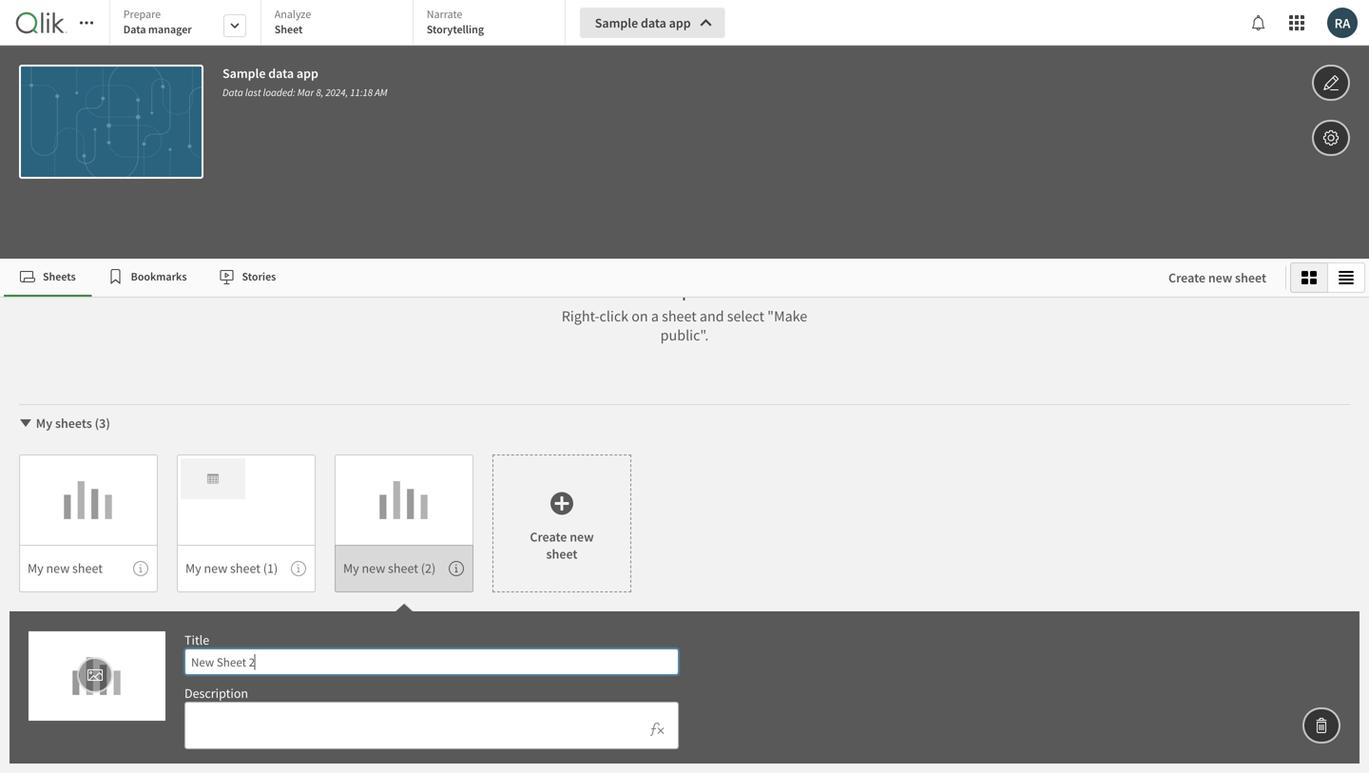 Task type: vqa. For each thing, say whether or not it's contained in the screenshot.
the bottommost app
yes



Task type: describe. For each thing, give the bounding box(es) containing it.
sample data app button
[[580, 8, 726, 38]]

my for my new sheet (2)
[[343, 560, 359, 577]]

sample data app
[[595, 14, 691, 31]]

my new sheet (2) menu item
[[335, 545, 474, 593]]

create new sheet button
[[1154, 263, 1282, 293]]

my new sheet (1) sheet is selected. press the spacebar or enter key to open my new sheet (1) sheet. use the right and left arrow keys to navigate. element
[[177, 455, 316, 593]]

data inside sample data app data last loaded: mar 8, 2024, 11:18 am
[[223, 86, 243, 99]]

sample for sample data app data last loaded: mar 8, 2024, 11:18 am
[[223, 65, 266, 82]]

tooltip for my new sheet (2)
[[449, 561, 464, 576]]

analyze
[[275, 7, 311, 21]]

sample data app data last loaded: mar 8, 2024, 11:18 am
[[223, 65, 388, 99]]

my new sheet sheet is selected. press the spacebar or enter key to open my new sheet sheet. use the right and left arrow keys to navigate. element
[[19, 455, 158, 593]]

narrate
[[427, 7, 463, 21]]

no
[[660, 280, 679, 302]]

data inside prepare data manager
[[123, 22, 146, 37]]

my for my sheets (3)
[[36, 415, 52, 432]]

"make
[[768, 307, 808, 326]]

my new sheet (1) menu item
[[177, 545, 316, 593]]

sheet inside menu item
[[72, 560, 103, 577]]

11:18
[[350, 86, 373, 99]]

my sheets (3)
[[36, 415, 110, 432]]

new for my new sheet menu item
[[46, 560, 70, 577]]

(2)
[[421, 560, 436, 577]]

(3)
[[95, 415, 110, 432]]

delete image
[[1314, 714, 1331, 737]]

a
[[652, 307, 659, 326]]

none text field inside you have no public sheets application
[[185, 649, 679, 675]]

2024,
[[326, 86, 348, 99]]

ra
[[1335, 14, 1351, 32]]

sample for sample data app
[[595, 14, 638, 31]]

create new sheet inside button
[[1169, 269, 1267, 286]]

my for my new sheet (1)
[[185, 560, 201, 577]]

tooltip for my new sheet (1)
[[291, 561, 306, 576]]

am
[[375, 86, 388, 99]]

app options image
[[1323, 127, 1340, 149]]

change thumbnail image
[[87, 664, 104, 687]]

bookmarks
[[131, 269, 187, 284]]

loaded:
[[263, 86, 296, 99]]

public
[[682, 280, 728, 302]]

you have no public sheets application
[[0, 0, 1370, 773]]

have
[[621, 280, 656, 302]]

app for sample data app data last loaded: mar 8, 2024, 11:18 am
[[297, 65, 319, 82]]

edit image
[[1323, 71, 1340, 94]]

group inside you have no public sheets application
[[1291, 263, 1366, 293]]

stories
[[242, 269, 276, 284]]

my new sheet menu item
[[19, 545, 158, 593]]

stories button
[[203, 259, 292, 297]]

and
[[700, 307, 724, 326]]

select
[[728, 307, 765, 326]]

title
[[185, 632, 209, 649]]

public".
[[661, 326, 709, 345]]

tab list inside ra toolbar
[[109, 0, 572, 48]]

data for sample data app
[[641, 14, 667, 31]]

my for my new sheet
[[28, 560, 43, 577]]

(1)
[[263, 560, 278, 577]]

0 horizontal spatial sheets
[[55, 415, 92, 432]]



Task type: locate. For each thing, give the bounding box(es) containing it.
new
[[1209, 269, 1233, 286], [570, 528, 594, 546], [46, 560, 70, 577], [204, 560, 228, 577], [362, 560, 385, 577]]

data left the last
[[223, 86, 243, 99]]

my new sheet (2)
[[343, 560, 436, 577]]

0 vertical spatial tab list
[[109, 0, 572, 48]]

sheets button
[[4, 259, 92, 297]]

tooltip inside my new sheet (2) menu item
[[449, 561, 464, 576]]

new for my new sheet (1) menu item
[[204, 560, 228, 577]]

sheets
[[43, 269, 76, 284]]

0 horizontal spatial create
[[530, 528, 567, 546]]

1 horizontal spatial tooltip
[[291, 561, 306, 576]]

my new sheet (1)
[[185, 560, 278, 577]]

sheets up select
[[731, 280, 779, 302]]

1 vertical spatial data
[[223, 86, 243, 99]]

1 horizontal spatial create new sheet
[[1169, 269, 1267, 286]]

tab list up sample data app data last loaded: mar 8, 2024, 11:18 am
[[109, 0, 572, 48]]

sheets inside 'you have no public sheets right-click on a sheet and select "make public".'
[[731, 280, 779, 302]]

0 vertical spatial create new sheet
[[1169, 269, 1267, 286]]

bookmarks button
[[92, 259, 203, 297]]

ra button
[[1328, 8, 1358, 38]]

list view image
[[1339, 270, 1355, 285]]

1 horizontal spatial create
[[1169, 269, 1206, 286]]

last
[[245, 86, 261, 99]]

ra toolbar
[[0, 0, 1370, 259]]

mar
[[298, 86, 314, 99]]

tooltip inside my new sheet (1) menu item
[[291, 561, 306, 576]]

None text field
[[185, 649, 679, 675]]

description
[[185, 685, 248, 702]]

data inside sample data app data last loaded: mar 8, 2024, 11:18 am
[[268, 65, 294, 82]]

my inside menu item
[[28, 560, 43, 577]]

0 horizontal spatial app
[[297, 65, 319, 82]]

you
[[591, 280, 617, 302]]

data
[[123, 22, 146, 37], [223, 86, 243, 99]]

0 vertical spatial create
[[1169, 269, 1206, 286]]

right-
[[562, 307, 600, 326]]

1 vertical spatial create new sheet
[[530, 528, 594, 563]]

app
[[669, 14, 691, 31], [297, 65, 319, 82]]

0 vertical spatial data
[[641, 14, 667, 31]]

sheet
[[1236, 269, 1267, 286], [662, 307, 697, 326], [547, 546, 578, 563], [72, 560, 103, 577], [230, 560, 261, 577], [388, 560, 419, 577]]

on
[[632, 307, 648, 326]]

1 vertical spatial data
[[268, 65, 294, 82]]

sample inside dropdown button
[[595, 14, 638, 31]]

create new sheet
[[1169, 269, 1267, 286], [530, 528, 594, 563]]

2 tooltip from the left
[[291, 561, 306, 576]]

1 tooltip from the left
[[133, 561, 148, 576]]

0 vertical spatial sample
[[595, 14, 638, 31]]

app inside sample data app data last loaded: mar 8, 2024, 11:18 am
[[297, 65, 319, 82]]

sample inside sample data app data last loaded: mar 8, 2024, 11:18 am
[[223, 65, 266, 82]]

0 vertical spatial data
[[123, 22, 146, 37]]

new inside button
[[1209, 269, 1233, 286]]

you have no public sheets right-click on a sheet and select "make public".
[[562, 280, 808, 345]]

analyze sheet
[[275, 7, 311, 37]]

1 horizontal spatial sample
[[595, 14, 638, 31]]

tab list
[[109, 0, 572, 48], [4, 259, 1150, 297]]

3 tooltip from the left
[[449, 561, 464, 576]]

group
[[1291, 263, 1366, 293]]

tooltip right my new sheet
[[133, 561, 148, 576]]

tooltip
[[133, 561, 148, 576], [291, 561, 306, 576], [449, 561, 464, 576]]

sheets left (3)
[[55, 415, 92, 432]]

1 horizontal spatial data
[[641, 14, 667, 31]]

prepare data manager
[[123, 7, 192, 37]]

0 vertical spatial sheets
[[731, 280, 779, 302]]

tooltip for my new sheet
[[133, 561, 148, 576]]

create inside button
[[1169, 269, 1206, 286]]

data
[[641, 14, 667, 31], [268, 65, 294, 82]]

0 horizontal spatial tooltip
[[133, 561, 148, 576]]

1 vertical spatial sheets
[[55, 415, 92, 432]]

click
[[600, 307, 629, 326]]

my
[[36, 415, 52, 432], [28, 560, 43, 577], [185, 560, 201, 577], [343, 560, 359, 577]]

0 vertical spatial app
[[669, 14, 691, 31]]

grid view image
[[1302, 270, 1318, 285]]

0 horizontal spatial sample
[[223, 65, 266, 82]]

tab list up right-
[[4, 259, 1150, 297]]

narrate storytelling
[[427, 7, 484, 37]]

1 vertical spatial create
[[530, 528, 567, 546]]

0 horizontal spatial create new sheet
[[530, 528, 594, 563]]

1 horizontal spatial app
[[669, 14, 691, 31]]

sample
[[595, 14, 638, 31], [223, 65, 266, 82]]

storytelling
[[427, 22, 484, 37]]

tooltip inside my new sheet menu item
[[133, 561, 148, 576]]

data for sample data app data last loaded: mar 8, 2024, 11:18 am
[[268, 65, 294, 82]]

app for sample data app
[[669, 14, 691, 31]]

app inside dropdown button
[[669, 14, 691, 31]]

open expression editor image
[[650, 718, 665, 741]]

8,
[[316, 86, 324, 99]]

1 vertical spatial sample
[[223, 65, 266, 82]]

sheets
[[731, 280, 779, 302], [55, 415, 92, 432]]

tab list containing sheets
[[4, 259, 1150, 297]]

2 horizontal spatial tooltip
[[449, 561, 464, 576]]

1 vertical spatial tab list
[[4, 259, 1150, 297]]

1 horizontal spatial sheets
[[731, 280, 779, 302]]

collapse image
[[18, 416, 33, 431]]

data down prepare
[[123, 22, 146, 37]]

my new sheet
[[28, 560, 103, 577]]

tooltip right (1)
[[291, 561, 306, 576]]

my new sheet (2) sheet is selected. press the spacebar or enter key to open my new sheet (2) sheet. use the right and left arrow keys to navigate. element
[[335, 455, 474, 593]]

tooltip right (2)
[[449, 561, 464, 576]]

new inside menu item
[[46, 560, 70, 577]]

sheet inside 'you have no public sheets right-click on a sheet and select "make public".'
[[662, 307, 697, 326]]

sheet inside button
[[1236, 269, 1267, 286]]

sheet
[[275, 22, 303, 37]]

1 vertical spatial app
[[297, 65, 319, 82]]

0 horizontal spatial data
[[268, 65, 294, 82]]

create
[[1169, 269, 1206, 286], [530, 528, 567, 546]]

1 horizontal spatial data
[[223, 86, 243, 99]]

new for my new sheet (2) menu item on the bottom of page
[[362, 560, 385, 577]]

prepare
[[123, 7, 161, 21]]

tab list containing prepare
[[109, 0, 572, 48]]

data inside "sample data app" dropdown button
[[641, 14, 667, 31]]

0 horizontal spatial data
[[123, 22, 146, 37]]

manager
[[148, 22, 192, 37]]



